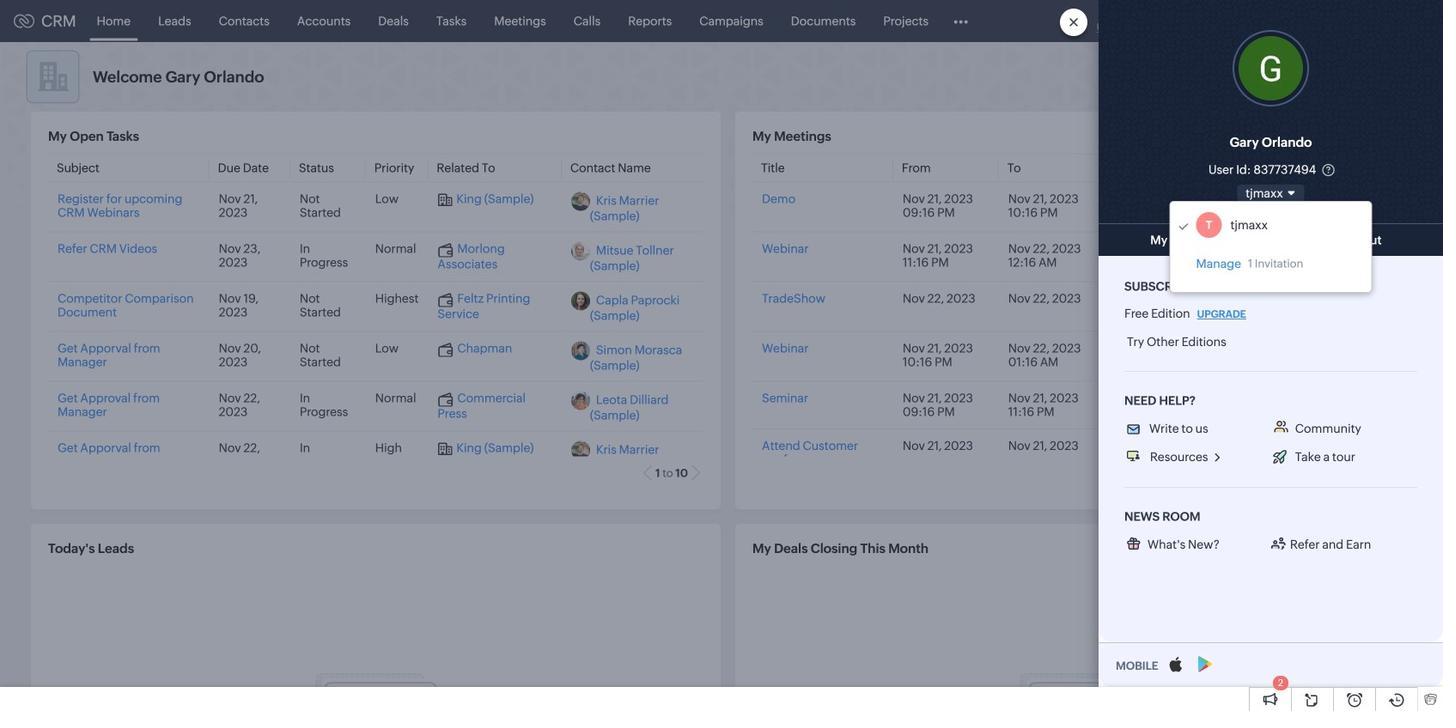 Task type: locate. For each thing, give the bounding box(es) containing it.
calendar image
[[1261, 14, 1276, 28]]

None field
[[1170, 185, 1373, 202]]

logo image
[[14, 14, 34, 28]]

option
[[1171, 206, 1372, 244]]



Task type: vqa. For each thing, say whether or not it's contained in the screenshot.
option
yes



Task type: describe. For each thing, give the bounding box(es) containing it.
profile pic image
[[1233, 30, 1309, 107]]



